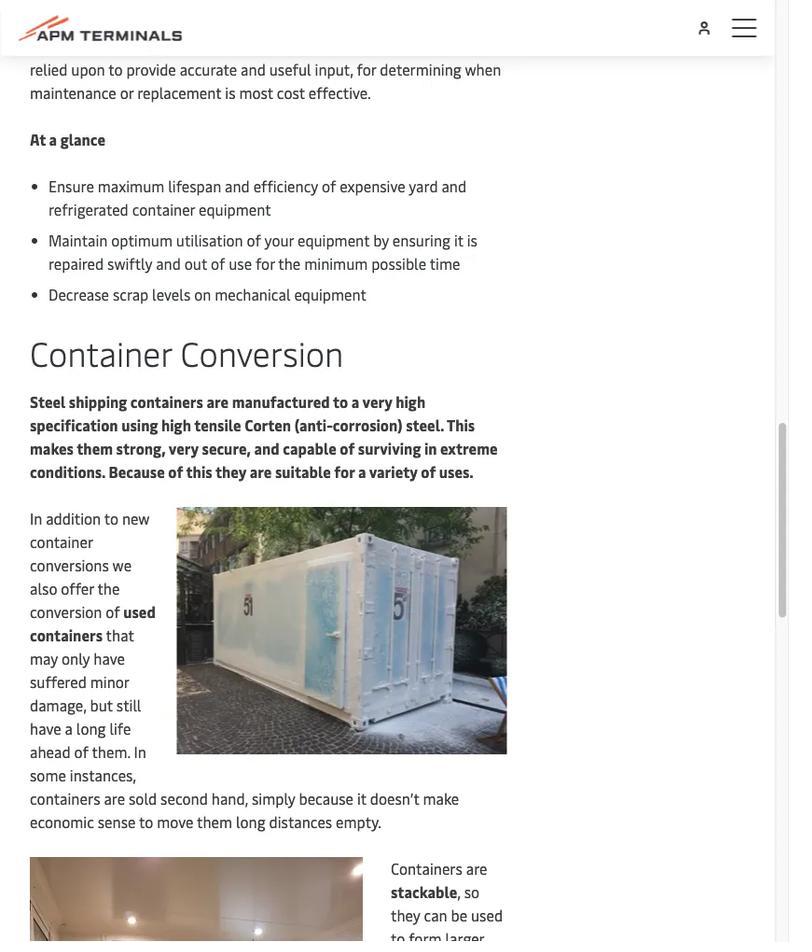 Task type: describe. For each thing, give the bounding box(es) containing it.
and right yard
[[442, 176, 467, 196]]

hand,
[[212, 788, 248, 809]]

ice bar for event promotions, using a reefer container set at -10 degrees image
[[177, 507, 507, 754]]

form
[[409, 929, 442, 942]]

in addition to new container conversions we also offer the conversion of
[[30, 508, 150, 622]]

may
[[30, 648, 58, 669]]

of left "your"
[[247, 230, 261, 250]]

that may only have suffered minor damage, but still have a long life ahead of them. in some instances, containers are sold second hand, simply because it doesn't make economic sense to move them long distances empty.
[[30, 625, 460, 832]]

specification
[[30, 415, 118, 435]]

is
[[467, 230, 478, 250]]

capable
[[283, 438, 337, 458]]

addition
[[46, 508, 101, 528]]

steel
[[30, 392, 66, 412]]

at
[[30, 129, 46, 149]]

1 horizontal spatial long
[[236, 812, 266, 832]]

be
[[451, 905, 468, 925]]

shipping
[[69, 392, 127, 412]]

for inside maintain optimum utilisation of your equipment by ensuring it is repaired swiftly and out of use for the minimum possible time
[[256, 253, 275, 274]]

it inside the that may only have suffered minor damage, but still have a long life ahead of them. in some instances, containers are sold second hand, simply because it doesn't make economic sense to move them long distances empty.
[[358, 788, 367, 809]]

damage,
[[30, 695, 86, 715]]

minor
[[90, 672, 129, 692]]

and inside maintain optimum utilisation of your equipment by ensuring it is repaired swiftly and out of use for the minimum possible time
[[156, 253, 181, 274]]

economic
[[30, 812, 94, 832]]

still
[[117, 695, 141, 715]]

0 vertical spatial have
[[94, 648, 125, 669]]

sense
[[98, 812, 136, 832]]

surviving
[[358, 438, 421, 458]]

suffered
[[30, 672, 87, 692]]

mini office equipped with a server room and reception desk image
[[30, 857, 363, 942]]

makes
[[30, 438, 74, 458]]

of right the "out"
[[211, 253, 225, 274]]

1 vertical spatial have
[[30, 718, 61, 739]]

0 horizontal spatial high
[[161, 415, 191, 435]]

utilisation
[[176, 230, 243, 250]]

yard
[[409, 176, 438, 196]]

steel shipping containers are manufactured to a very high specification using high tensile corten (anti-corrosion) steel. this makes them strong, very secure, and capable of surviving in extreme conditions. because of this they are suitable for a variety of uses.
[[30, 392, 498, 482]]

doesn't
[[370, 788, 420, 809]]

conversion
[[181, 330, 344, 375]]

containers inside used containers
[[30, 625, 103, 645]]

ahead
[[30, 742, 71, 762]]

ensure
[[49, 176, 94, 196]]

we
[[113, 555, 132, 575]]

conversion
[[30, 602, 102, 622]]

they inside steel shipping containers are manufactured to a very high specification using high tensile corten (anti-corrosion) steel. this makes them strong, very secure, and capable of surviving in extreme conditions. because of this they are suitable for a variety of uses.
[[216, 462, 247, 482]]

mechanical
[[215, 284, 291, 304]]

because
[[109, 462, 165, 482]]

simply
[[252, 788, 296, 809]]

the inside in addition to new container conversions we also offer the conversion of
[[98, 578, 120, 598]]

ensure maximum lifespan and efficiency of expensive yard and refrigerated container equipment
[[49, 176, 467, 219]]

instances,
[[70, 765, 136, 785]]

of left this
[[168, 462, 183, 482]]

glance
[[60, 129, 105, 149]]

life
[[110, 718, 131, 739]]

of inside ensure maximum lifespan and efficiency of expensive yard and refrigerated container equipment
[[322, 176, 336, 196]]

minimum
[[305, 253, 368, 274]]

ensuring
[[393, 230, 451, 250]]

decrease
[[49, 284, 109, 304]]

1 horizontal spatial high
[[396, 392, 426, 412]]

used inside , so they can be used to form larg
[[471, 905, 503, 925]]

1 horizontal spatial very
[[363, 392, 393, 412]]

second
[[161, 788, 208, 809]]

uses.
[[440, 462, 474, 482]]

maintain optimum utilisation of your equipment by ensuring it is repaired swiftly and out of use for the minimum possible time
[[49, 230, 478, 274]]

a up corrosion)
[[352, 392, 360, 412]]

of down corrosion)
[[340, 438, 355, 458]]

because
[[299, 788, 354, 809]]

suitable
[[275, 462, 331, 482]]

empty.
[[336, 812, 382, 832]]

on
[[194, 284, 211, 304]]

lifespan
[[168, 176, 221, 196]]

containers inside the that may only have suffered minor damage, but still have a long life ahead of them. in some instances, containers are sold second hand, simply because it doesn't make economic sense to move them long distances empty.
[[30, 788, 100, 809]]

to inside , so they can be used to form larg
[[391, 929, 405, 942]]

out
[[185, 253, 207, 274]]

at a glance
[[30, 129, 105, 149]]



Task type: vqa. For each thing, say whether or not it's contained in the screenshot.
tensile on the left top of the page
yes



Task type: locate. For each thing, give the bounding box(es) containing it.
,
[[458, 882, 461, 902]]

but
[[90, 695, 113, 715]]

0 vertical spatial they
[[216, 462, 247, 482]]

to left form
[[391, 929, 405, 942]]

containers are stackable
[[391, 859, 488, 902]]

0 vertical spatial the
[[279, 253, 301, 274]]

0 vertical spatial container
[[132, 199, 195, 219]]

offer
[[61, 578, 94, 598]]

corten
[[245, 415, 291, 435]]

make
[[423, 788, 460, 809]]

strong,
[[116, 438, 166, 458]]

use
[[229, 253, 252, 274]]

have up minor
[[94, 648, 125, 669]]

they
[[216, 462, 247, 482], [391, 905, 421, 925]]

conditions.
[[30, 462, 106, 482]]

for right use
[[256, 253, 275, 274]]

0 horizontal spatial container
[[30, 532, 93, 552]]

decrease scrap levels on mechanical equipment
[[49, 284, 370, 304]]

it
[[455, 230, 464, 250], [358, 788, 367, 809]]

1 horizontal spatial container
[[132, 199, 195, 219]]

they inside , so they can be used to form larg
[[391, 905, 421, 925]]

1 vertical spatial long
[[236, 812, 266, 832]]

used inside used containers
[[123, 602, 156, 622]]

possible
[[372, 253, 427, 274]]

a left variety
[[358, 462, 366, 482]]

container up optimum
[[132, 199, 195, 219]]

your
[[265, 230, 294, 250]]

some
[[30, 765, 66, 785]]

0 horizontal spatial the
[[98, 578, 120, 598]]

swiftly
[[107, 253, 152, 274]]

0 horizontal spatial in
[[30, 508, 42, 528]]

a right at
[[49, 129, 57, 149]]

equipment up utilisation
[[199, 199, 271, 219]]

1 horizontal spatial they
[[391, 905, 421, 925]]

distances
[[269, 812, 333, 832]]

container inside in addition to new container conversions we also offer the conversion of
[[30, 532, 93, 552]]

only
[[62, 648, 90, 669]]

in
[[30, 508, 42, 528], [134, 742, 146, 762]]

0 horizontal spatial long
[[76, 718, 106, 739]]

conversions
[[30, 555, 109, 575]]

1 vertical spatial very
[[169, 438, 199, 458]]

tensile
[[194, 415, 241, 435]]

containers up using
[[131, 392, 203, 412]]

equipment
[[199, 199, 271, 219], [298, 230, 370, 250], [295, 284, 367, 304]]

using
[[122, 415, 158, 435]]

0 vertical spatial long
[[76, 718, 106, 739]]

it inside maintain optimum utilisation of your equipment by ensuring it is repaired swiftly and out of use for the minimum possible time
[[455, 230, 464, 250]]

steel.
[[406, 415, 444, 435]]

in inside the that may only have suffered minor damage, but still have a long life ahead of them. in some instances, containers are sold second hand, simply because it doesn't make economic sense to move them long distances empty.
[[134, 742, 146, 762]]

efficiency
[[254, 176, 318, 196]]

1 vertical spatial them
[[197, 812, 232, 832]]

1 horizontal spatial for
[[335, 462, 355, 482]]

are up "tensile"
[[207, 392, 229, 412]]

and
[[225, 176, 250, 196], [442, 176, 467, 196], [156, 253, 181, 274], [254, 438, 280, 458]]

high right using
[[161, 415, 191, 435]]

1 vertical spatial used
[[471, 905, 503, 925]]

have
[[94, 648, 125, 669], [30, 718, 61, 739]]

of inside the that may only have suffered minor damage, but still have a long life ahead of them. in some instances, containers are sold second hand, simply because it doesn't make economic sense to move them long distances empty.
[[74, 742, 89, 762]]

in left addition
[[30, 508, 42, 528]]

0 horizontal spatial them
[[77, 438, 113, 458]]

them inside the that may only have suffered minor damage, but still have a long life ahead of them. in some instances, containers are sold second hand, simply because it doesn't make economic sense to move them long distances empty.
[[197, 812, 232, 832]]

scrap
[[113, 284, 149, 304]]

of inside in addition to new container conversions we also offer the conversion of
[[106, 602, 120, 622]]

a down damage,
[[65, 718, 73, 739]]

1 vertical spatial for
[[335, 462, 355, 482]]

equipment inside maintain optimum utilisation of your equipment by ensuring it is repaired swiftly and out of use for the minimum possible time
[[298, 230, 370, 250]]

1 vertical spatial high
[[161, 415, 191, 435]]

a
[[49, 129, 57, 149], [352, 392, 360, 412], [358, 462, 366, 482], [65, 718, 73, 739]]

container
[[30, 330, 172, 375]]

0 vertical spatial them
[[77, 438, 113, 458]]

for
[[256, 253, 275, 274], [335, 462, 355, 482]]

are inside the that may only have suffered minor damage, but still have a long life ahead of them. in some instances, containers are sold second hand, simply because it doesn't make economic sense to move them long distances empty.
[[104, 788, 125, 809]]

it left is
[[455, 230, 464, 250]]

new
[[122, 508, 150, 528]]

them down hand,
[[197, 812, 232, 832]]

1 vertical spatial in
[[134, 742, 146, 762]]

0 vertical spatial equipment
[[199, 199, 271, 219]]

them inside steel shipping containers are manufactured to a very high specification using high tensile corten (anti-corrosion) steel. this makes them strong, very secure, and capable of surviving in extreme conditions. because of this they are suitable for a variety of uses.
[[77, 438, 113, 458]]

time
[[430, 253, 461, 274]]

and left the "out"
[[156, 253, 181, 274]]

levels
[[152, 284, 191, 304]]

0 horizontal spatial have
[[30, 718, 61, 739]]

it up empty.
[[358, 788, 367, 809]]

are down secure,
[[250, 462, 272, 482]]

extreme
[[441, 438, 498, 458]]

the down we
[[98, 578, 120, 598]]

equipment for mechanical
[[295, 284, 367, 304]]

containers down "conversion"
[[30, 625, 103, 645]]

very up corrosion)
[[363, 392, 393, 412]]

equipment up the minimum
[[298, 230, 370, 250]]

also
[[30, 578, 57, 598]]

containers inside steel shipping containers are manufactured to a very high specification using high tensile corten (anti-corrosion) steel. this makes them strong, very secure, and capable of surviving in extreme conditions. because of this they are suitable for a variety of uses.
[[131, 392, 203, 412]]

containers
[[391, 859, 463, 879]]

0 horizontal spatial very
[[169, 438, 199, 458]]

very up this
[[169, 438, 199, 458]]

for right suitable
[[335, 462, 355, 482]]

the
[[279, 253, 301, 274], [98, 578, 120, 598]]

of right "efficiency"
[[322, 176, 336, 196]]

in
[[425, 438, 437, 458]]

and down corten
[[254, 438, 280, 458]]

1 horizontal spatial it
[[455, 230, 464, 250]]

they up form
[[391, 905, 421, 925]]

that
[[106, 625, 134, 645]]

containers up economic
[[30, 788, 100, 809]]

2 vertical spatial equipment
[[295, 284, 367, 304]]

in right them.
[[134, 742, 146, 762]]

1 vertical spatial it
[[358, 788, 367, 809]]

are inside containers are stackable
[[467, 859, 488, 879]]

(anti-
[[295, 415, 333, 435]]

variety
[[369, 462, 418, 482]]

of left them.
[[74, 742, 89, 762]]

a inside the that may only have suffered minor damage, but still have a long life ahead of them. in some instances, containers are sold second hand, simply because it doesn't make economic sense to move them long distances empty.
[[65, 718, 73, 739]]

and inside steel shipping containers are manufactured to a very high specification using high tensile corten (anti-corrosion) steel. this makes them strong, very secure, and capable of surviving in extreme conditions. because of this they are suitable for a variety of uses.
[[254, 438, 280, 458]]

the down "your"
[[279, 253, 301, 274]]

for inside steel shipping containers are manufactured to a very high specification using high tensile corten (anti-corrosion) steel. this makes them strong, very secure, and capable of surviving in extreme conditions. because of this they are suitable for a variety of uses.
[[335, 462, 355, 482]]

in inside in addition to new container conversions we also offer the conversion of
[[30, 508, 42, 528]]

, so they can be used to form larg
[[391, 882, 503, 942]]

to inside in addition to new container conversions we also offer the conversion of
[[104, 508, 119, 528]]

this
[[186, 462, 213, 482]]

secure,
[[202, 438, 251, 458]]

they down secure,
[[216, 462, 247, 482]]

move
[[157, 812, 194, 832]]

0 vertical spatial in
[[30, 508, 42, 528]]

maximum
[[98, 176, 165, 196]]

container inside ensure maximum lifespan and efficiency of expensive yard and refrigerated container equipment
[[132, 199, 195, 219]]

high
[[396, 392, 426, 412], [161, 415, 191, 435]]

0 vertical spatial containers
[[131, 392, 203, 412]]

maintain
[[49, 230, 108, 250]]

0 vertical spatial high
[[396, 392, 426, 412]]

used
[[123, 602, 156, 622], [471, 905, 503, 925]]

equipment inside ensure maximum lifespan and efficiency of expensive yard and refrigerated container equipment
[[199, 199, 271, 219]]

1 vertical spatial equipment
[[298, 230, 370, 250]]

and right lifespan
[[225, 176, 250, 196]]

0 horizontal spatial for
[[256, 253, 275, 274]]

of up that
[[106, 602, 120, 622]]

the inside maintain optimum utilisation of your equipment by ensuring it is repaired swiftly and out of use for the minimum possible time
[[279, 253, 301, 274]]

high up 'steel.'
[[396, 392, 426, 412]]

0 horizontal spatial they
[[216, 462, 247, 482]]

long down 'but'
[[76, 718, 106, 739]]

them down specification
[[77, 438, 113, 458]]

used up that
[[123, 602, 156, 622]]

have up ahead
[[30, 718, 61, 739]]

to inside the that may only have suffered minor damage, but still have a long life ahead of them. in some instances, containers are sold second hand, simply because it doesn't make economic sense to move them long distances empty.
[[139, 812, 153, 832]]

are up sense
[[104, 788, 125, 809]]

expensive
[[340, 176, 406, 196]]

1 horizontal spatial in
[[134, 742, 146, 762]]

container up conversions
[[30, 532, 93, 552]]

1 vertical spatial container
[[30, 532, 93, 552]]

to inside steel shipping containers are manufactured to a very high specification using high tensile corten (anti-corrosion) steel. this makes them strong, very secure, and capable of surviving in extreme conditions. because of this they are suitable for a variety of uses.
[[333, 392, 348, 412]]

1 horizontal spatial the
[[279, 253, 301, 274]]

0 horizontal spatial used
[[123, 602, 156, 622]]

repaired
[[49, 253, 104, 274]]

are up "so"
[[467, 859, 488, 879]]

of down in
[[421, 462, 436, 482]]

1 vertical spatial containers
[[30, 625, 103, 645]]

1 vertical spatial the
[[98, 578, 120, 598]]

stackable
[[391, 882, 458, 902]]

equipment for your
[[298, 230, 370, 250]]

to left new
[[104, 508, 119, 528]]

manufactured
[[232, 392, 330, 412]]

1 horizontal spatial used
[[471, 905, 503, 925]]

2 vertical spatial containers
[[30, 788, 100, 809]]

long down hand,
[[236, 812, 266, 832]]

corrosion)
[[333, 415, 403, 435]]

container conversion
[[30, 330, 344, 375]]

so
[[465, 882, 480, 902]]

them
[[77, 438, 113, 458], [197, 812, 232, 832]]

them.
[[92, 742, 130, 762]]

this
[[447, 415, 475, 435]]

can
[[424, 905, 448, 925]]

by
[[374, 230, 389, 250]]

0 vertical spatial very
[[363, 392, 393, 412]]

of
[[322, 176, 336, 196], [247, 230, 261, 250], [211, 253, 225, 274], [340, 438, 355, 458], [168, 462, 183, 482], [421, 462, 436, 482], [106, 602, 120, 622], [74, 742, 89, 762]]

optimum
[[111, 230, 173, 250]]

very
[[363, 392, 393, 412], [169, 438, 199, 458]]

to up corrosion)
[[333, 392, 348, 412]]

0 horizontal spatial it
[[358, 788, 367, 809]]

container
[[132, 199, 195, 219], [30, 532, 93, 552]]

1 horizontal spatial have
[[94, 648, 125, 669]]

1 horizontal spatial them
[[197, 812, 232, 832]]

sold
[[129, 788, 157, 809]]

used right the be
[[471, 905, 503, 925]]

1 vertical spatial they
[[391, 905, 421, 925]]

0 vertical spatial it
[[455, 230, 464, 250]]

to down sold
[[139, 812, 153, 832]]

0 vertical spatial for
[[256, 253, 275, 274]]

0 vertical spatial used
[[123, 602, 156, 622]]

equipment down the minimum
[[295, 284, 367, 304]]

refrigerated
[[49, 199, 129, 219]]



